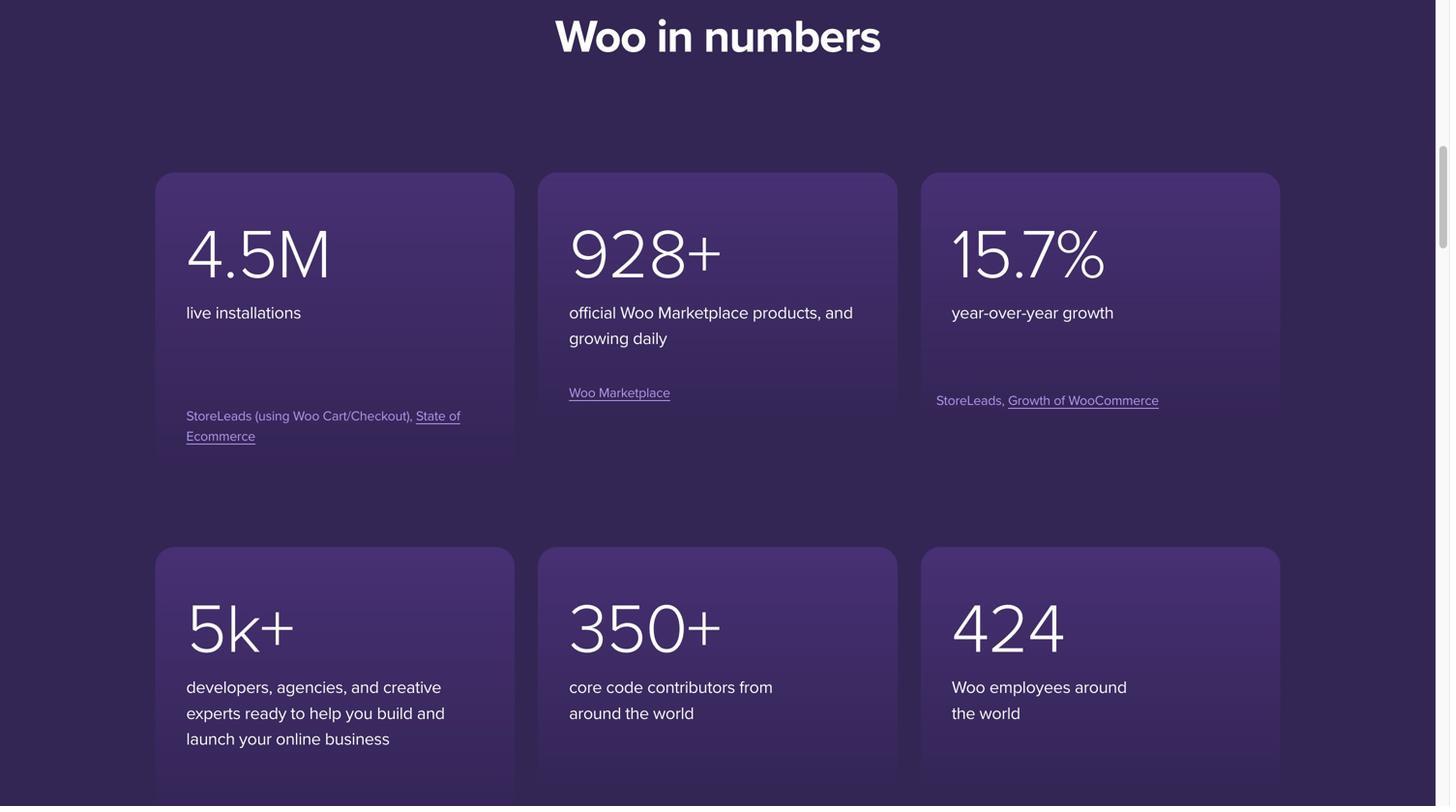 Task type: describe. For each thing, give the bounding box(es) containing it.
the inside 424 woo employees around the world
[[952, 704, 975, 724]]

424
[[952, 589, 1065, 672]]

15.7%
[[952, 214, 1105, 297]]

woo inside 424 woo employees around the world
[[952, 678, 985, 699]]

state of ecommerce
[[186, 408, 460, 445]]

state
[[416, 408, 446, 425]]

storeleads, growth of woocommerce
[[936, 393, 1159, 409]]

employees
[[990, 678, 1071, 699]]

woo right (using
[[293, 408, 319, 425]]

help
[[309, 704, 341, 724]]

5k+
[[186, 589, 294, 672]]

storeleads
[[186, 408, 252, 425]]

4.5m live installations
[[186, 214, 331, 323]]

state of ecommerce link
[[186, 408, 460, 445]]

your
[[239, 730, 272, 750]]

to
[[291, 704, 305, 724]]

woo in numbers
[[555, 9, 880, 65]]

of inside state of ecommerce
[[449, 408, 460, 425]]

world inside 424 woo employees around the world
[[980, 704, 1020, 724]]

agencies,
[[277, 678, 347, 699]]

growth of woocommerce link
[[1008, 393, 1159, 409]]

around inside 350+ core code contributors from around the world
[[569, 704, 621, 724]]

storeleads (using woo cart/checkout),
[[186, 408, 416, 425]]

350+ core code contributors from around the world
[[569, 589, 773, 724]]

year
[[1026, 303, 1058, 323]]

marketplace inside 928+ official woo marketplace products, and growing daily
[[658, 303, 748, 323]]

ready
[[245, 704, 286, 724]]

live
[[186, 303, 211, 323]]

and inside 928+ official woo marketplace products, and growing daily
[[825, 303, 853, 323]]

cart/checkout),
[[323, 408, 413, 425]]

online
[[276, 730, 321, 750]]

daily
[[633, 329, 667, 349]]

(using
[[255, 408, 290, 425]]

growth
[[1008, 393, 1051, 409]]

numbers
[[704, 9, 880, 65]]

ecommerce
[[186, 429, 255, 445]]

in
[[656, 9, 693, 65]]

woo inside 928+ official woo marketplace products, and growing daily
[[620, 303, 654, 323]]

928+
[[569, 214, 721, 297]]

over-
[[989, 303, 1026, 323]]

424 woo employees around the world
[[952, 589, 1127, 724]]

you
[[346, 704, 373, 724]]



Task type: vqa. For each thing, say whether or not it's contained in the screenshot.
Try
no



Task type: locate. For each thing, give the bounding box(es) containing it.
woo marketplace link
[[569, 385, 670, 401]]

code
[[606, 678, 643, 699]]

0 horizontal spatial the
[[625, 704, 649, 724]]

of
[[1054, 393, 1065, 409], [449, 408, 460, 425]]

2 vertical spatial and
[[417, 704, 445, 724]]

and
[[825, 303, 853, 323], [351, 678, 379, 699], [417, 704, 445, 724]]

world inside 350+ core code contributors from around the world
[[653, 704, 694, 724]]

creative
[[383, 678, 441, 699]]

world down contributors
[[653, 704, 694, 724]]

1 horizontal spatial around
[[1075, 678, 1127, 699]]

0 vertical spatial marketplace
[[658, 303, 748, 323]]

marketplace down daily
[[599, 385, 670, 401]]

2 world from the left
[[980, 704, 1020, 724]]

the inside 350+ core code contributors from around the world
[[625, 704, 649, 724]]

products,
[[753, 303, 821, 323]]

developers,
[[186, 678, 272, 699]]

of right state
[[449, 408, 460, 425]]

woo left employees
[[952, 678, 985, 699]]

build
[[377, 704, 413, 724]]

year-
[[952, 303, 989, 323]]

woo left in
[[555, 9, 646, 65]]

1 horizontal spatial of
[[1054, 393, 1065, 409]]

4.5m
[[186, 214, 331, 297]]

world down employees
[[980, 704, 1020, 724]]

and down creative
[[417, 704, 445, 724]]

2 the from the left
[[952, 704, 975, 724]]

world
[[653, 704, 694, 724], [980, 704, 1020, 724]]

woocommerce
[[1068, 393, 1159, 409]]

marketplace
[[658, 303, 748, 323], [599, 385, 670, 401]]

storeleads,
[[936, 393, 1005, 409]]

around down core
[[569, 704, 621, 724]]

official
[[569, 303, 616, 323]]

around right employees
[[1075, 678, 1127, 699]]

0 horizontal spatial and
[[351, 678, 379, 699]]

0 horizontal spatial of
[[449, 408, 460, 425]]

and right products,
[[825, 303, 853, 323]]

5k+ developers, agencies, and creative experts ready to help you build and launch your online business
[[186, 589, 445, 750]]

contributors
[[647, 678, 735, 699]]

from
[[739, 678, 773, 699]]

1 horizontal spatial the
[[952, 704, 975, 724]]

around inside 424 woo employees around the world
[[1075, 678, 1127, 699]]

growth
[[1063, 303, 1114, 323]]

growing
[[569, 329, 629, 349]]

launch
[[186, 730, 235, 750]]

woo down growing
[[569, 385, 595, 401]]

0 horizontal spatial world
[[653, 704, 694, 724]]

0 horizontal spatial around
[[569, 704, 621, 724]]

1 horizontal spatial world
[[980, 704, 1020, 724]]

woo marketplace
[[569, 385, 670, 401]]

woo up daily
[[620, 303, 654, 323]]

marketplace up daily
[[658, 303, 748, 323]]

core
[[569, 678, 602, 699]]

1 the from the left
[[625, 704, 649, 724]]

the down 424
[[952, 704, 975, 724]]

2 horizontal spatial and
[[825, 303, 853, 323]]

1 vertical spatial and
[[351, 678, 379, 699]]

1 vertical spatial around
[[569, 704, 621, 724]]

woo
[[555, 9, 646, 65], [620, 303, 654, 323], [569, 385, 595, 401], [293, 408, 319, 425], [952, 678, 985, 699]]

1 horizontal spatial and
[[417, 704, 445, 724]]

1 world from the left
[[653, 704, 694, 724]]

0 vertical spatial around
[[1075, 678, 1127, 699]]

the down code
[[625, 704, 649, 724]]

around
[[1075, 678, 1127, 699], [569, 704, 621, 724]]

experts
[[186, 704, 241, 724]]

installations
[[215, 303, 301, 323]]

15.7% year-over-year growth
[[952, 214, 1114, 323]]

business
[[325, 730, 390, 750]]

1 vertical spatial marketplace
[[599, 385, 670, 401]]

0 vertical spatial and
[[825, 303, 853, 323]]

the
[[625, 704, 649, 724], [952, 704, 975, 724]]

of right growth
[[1054, 393, 1065, 409]]

350+
[[569, 589, 720, 672]]

and up you
[[351, 678, 379, 699]]

928+ official woo marketplace products, and growing daily
[[569, 214, 853, 349]]



